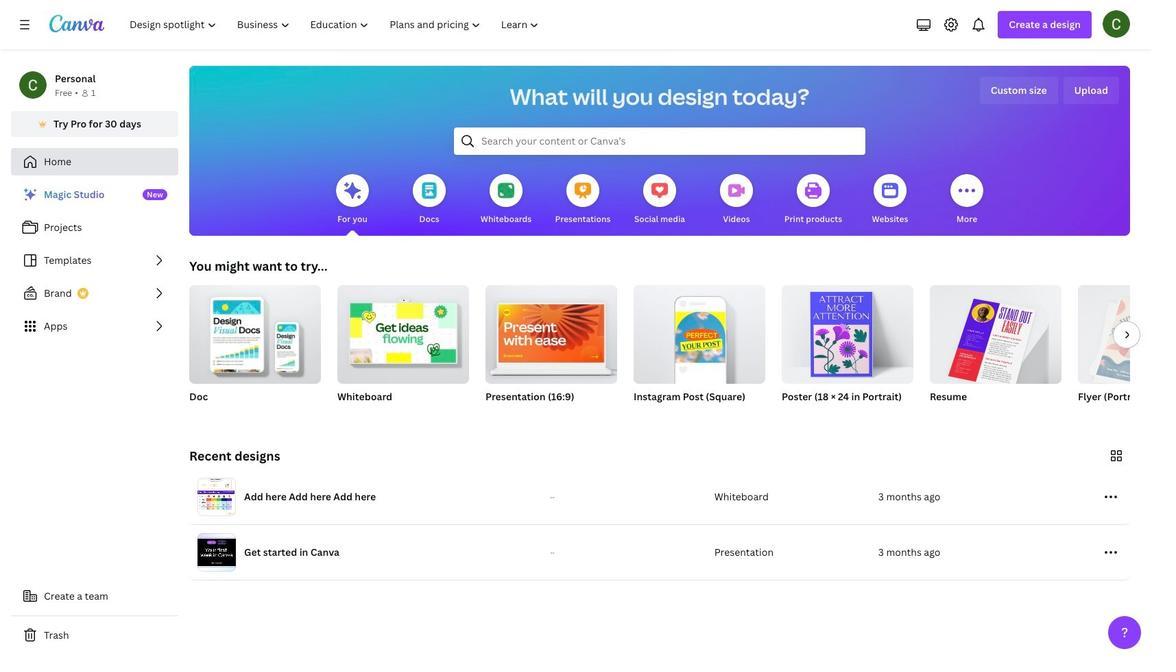 Task type: vqa. For each thing, say whether or not it's contained in the screenshot.
HIGH-
no



Task type: locate. For each thing, give the bounding box(es) containing it.
Search search field
[[481, 128, 838, 154]]

top level navigation element
[[121, 11, 551, 38]]

None search field
[[454, 128, 865, 155]]

list
[[11, 181, 178, 340]]

group
[[189, 280, 321, 421], [189, 280, 321, 384], [337, 280, 469, 421], [337, 280, 469, 384], [486, 280, 617, 421], [486, 280, 617, 384], [634, 280, 765, 421], [634, 280, 765, 384], [782, 280, 913, 421], [782, 280, 913, 384], [930, 280, 1062, 421], [930, 280, 1062, 390], [1078, 285, 1152, 421], [1078, 285, 1152, 384]]



Task type: describe. For each thing, give the bounding box(es) containing it.
christina overa image
[[1103, 10, 1130, 38]]



